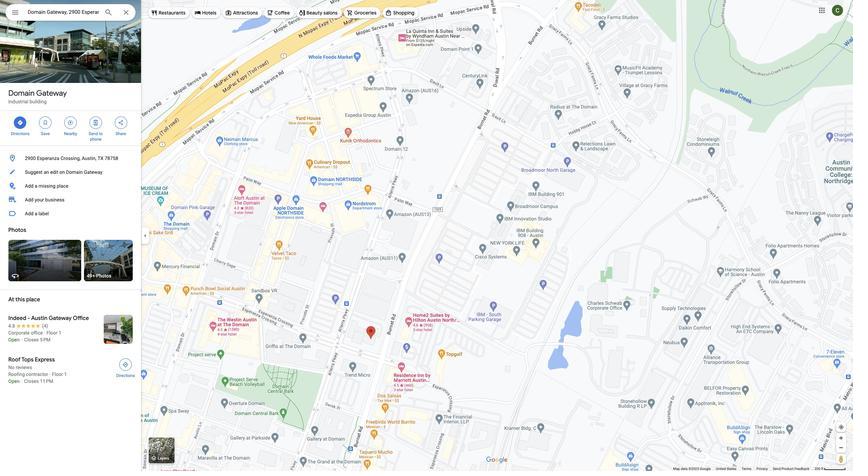 Task type: locate. For each thing, give the bounding box(es) containing it.
industrial
[[8, 99, 28, 104]]

open down 'corporate'
[[8, 337, 20, 343]]

1 vertical spatial add
[[25, 197, 34, 203]]

photos
[[8, 227, 26, 234], [96, 273, 112, 279]]

nearby
[[64, 131, 77, 136]]


[[42, 119, 49, 127]]

1 open from the top
[[8, 337, 20, 343]]

express
[[35, 357, 55, 364]]

terms button
[[742, 467, 752, 472]]

0 horizontal spatial photos
[[8, 227, 26, 234]]

2 vertical spatial add
[[25, 211, 34, 217]]

on
[[59, 170, 65, 175]]

floor up the 11 pm
[[52, 372, 63, 377]]


[[17, 119, 23, 127]]

none field inside domain gateway, 2900 esperanza crossing, austin, tx 78758 "field"
[[28, 8, 99, 16]]

send for send product feedback
[[774, 467, 781, 471]]

send up the "phone"
[[89, 131, 98, 136]]

austin
[[31, 315, 48, 322]]

add
[[25, 183, 34, 189], [25, 197, 34, 203], [25, 211, 34, 217]]

domain right on
[[66, 170, 83, 175]]

place inside button
[[57, 183, 68, 189]]

states
[[727, 467, 737, 471]]

0 vertical spatial floor
[[47, 330, 58, 336]]

send
[[89, 131, 98, 136], [774, 467, 781, 471]]

corporate office · floor 1 open ⋅ closes 5 pm
[[8, 330, 61, 343]]

1 vertical spatial floor
[[52, 372, 63, 377]]

closes
[[24, 337, 39, 343], [24, 379, 39, 384]]

1 vertical spatial a
[[35, 211, 37, 217]]

1 horizontal spatial 1
[[64, 372, 67, 377]]


[[11, 8, 19, 17]]

floor up 5 pm
[[47, 330, 58, 336]]

1 vertical spatial ⋅
[[21, 379, 23, 384]]

photos down add a label
[[8, 227, 26, 234]]

0 vertical spatial 1
[[59, 330, 61, 336]]

place
[[57, 183, 68, 189], [26, 297, 40, 303]]

a for label
[[35, 211, 37, 217]]

add for add a label
[[25, 211, 34, 217]]

floor
[[47, 330, 58, 336], [52, 372, 63, 377]]

(4)
[[42, 323, 48, 329]]

1 right contractor
[[64, 372, 67, 377]]

place right this
[[26, 297, 40, 303]]

1 vertical spatial domain
[[66, 170, 83, 175]]

0 vertical spatial place
[[57, 183, 68, 189]]

2 a from the top
[[35, 211, 37, 217]]

1 vertical spatial open
[[8, 379, 20, 384]]

gateway left 'office'
[[49, 315, 72, 322]]

1 vertical spatial directions
[[116, 374, 135, 379]]

closes down contractor
[[24, 379, 39, 384]]

49+ photos
[[87, 273, 112, 279]]

2900
[[25, 156, 36, 161]]

indeed - austin gateway office
[[8, 315, 89, 322]]

add down suggest
[[25, 183, 34, 189]]

1 closes from the top
[[24, 337, 39, 343]]

place down on
[[57, 183, 68, 189]]

united states button
[[717, 467, 737, 472]]

0 vertical spatial a
[[35, 183, 37, 189]]

0 horizontal spatial send
[[89, 131, 98, 136]]

0 vertical spatial add
[[25, 183, 34, 189]]

add a label
[[25, 211, 49, 217]]

gateway up building
[[36, 89, 67, 98]]

1 ⋅ from the top
[[21, 337, 23, 343]]

map data ©2023 google
[[674, 467, 711, 471]]

1 horizontal spatial send
[[774, 467, 781, 471]]

directions inside button
[[116, 374, 135, 379]]

domain inside domain gateway industrial building
[[8, 89, 35, 98]]

salons
[[324, 10, 338, 16]]

map
[[674, 467, 681, 471]]

crossing,
[[61, 156, 81, 161]]

corporate
[[8, 330, 30, 336]]

· inside the 'roof tops express no reviews roofing contractor · floor 1 open ⋅ closes 11 pm'
[[49, 372, 51, 377]]

suggest an edit on domain gateway button
[[0, 165, 141, 179]]

1 inside the 'roof tops express no reviews roofing contractor · floor 1 open ⋅ closes 11 pm'
[[64, 372, 67, 377]]

1 vertical spatial 1
[[64, 372, 67, 377]]

directions down directions image
[[116, 374, 135, 379]]

a for missing
[[35, 183, 37, 189]]

⋅
[[21, 337, 23, 343], [21, 379, 23, 384]]


[[118, 119, 124, 127]]

a left label
[[35, 211, 37, 217]]

zoom out image
[[839, 446, 845, 451]]

1 vertical spatial ·
[[49, 372, 51, 377]]

· up the 11 pm
[[49, 372, 51, 377]]

0 horizontal spatial 1
[[59, 330, 61, 336]]

closes inside corporate office · floor 1 open ⋅ closes 5 pm
[[24, 337, 39, 343]]

floor inside corporate office · floor 1 open ⋅ closes 5 pm
[[47, 330, 58, 336]]

coffee button
[[264, 4, 294, 21]]

0 vertical spatial ·
[[44, 330, 45, 336]]

google account: christina overa  
(christinaovera9@gmail.com) image
[[833, 5, 844, 16]]

2 open from the top
[[8, 379, 20, 384]]

0 vertical spatial send
[[89, 131, 98, 136]]

at this place
[[8, 297, 40, 303]]

1 a from the top
[[35, 183, 37, 189]]

google
[[701, 467, 711, 471]]

1 vertical spatial closes
[[24, 379, 39, 384]]

None field
[[28, 8, 99, 16]]

· down (4)
[[44, 330, 45, 336]]

send inside button
[[774, 467, 781, 471]]

1 horizontal spatial place
[[57, 183, 68, 189]]

⋅ inside the 'roof tops express no reviews roofing contractor · floor 1 open ⋅ closes 11 pm'
[[21, 379, 23, 384]]

0 vertical spatial directions
[[11, 131, 30, 136]]

gateway down austin,
[[84, 170, 103, 175]]

2 ⋅ from the top
[[21, 379, 23, 384]]

gateway inside domain gateway industrial building
[[36, 89, 67, 98]]

business
[[45, 197, 65, 203]]

-
[[28, 315, 30, 322]]

2 add from the top
[[25, 197, 34, 203]]

closes down office
[[24, 337, 39, 343]]

restaurants button
[[148, 4, 190, 21]]

·
[[44, 330, 45, 336], [49, 372, 51, 377]]

2900 esperanza crossing, austin, tx 78758
[[25, 156, 118, 161]]

0 horizontal spatial domain
[[8, 89, 35, 98]]

add a missing place button
[[0, 179, 141, 193]]

add left your on the top left of the page
[[25, 197, 34, 203]]

send product feedback
[[774, 467, 810, 471]]

0 vertical spatial closes
[[24, 337, 39, 343]]

2900 esperanza crossing, austin, tx 78758 button
[[0, 152, 141, 165]]

78758
[[105, 156, 118, 161]]

200
[[815, 467, 821, 471]]

1 horizontal spatial ·
[[49, 372, 51, 377]]

2 closes from the top
[[24, 379, 39, 384]]

roof
[[8, 357, 20, 364]]

directions inside actions for domain gateway region
[[11, 131, 30, 136]]

1 horizontal spatial directions
[[116, 374, 135, 379]]

1
[[59, 330, 61, 336], [64, 372, 67, 377]]

1 down indeed - austin gateway office
[[59, 330, 61, 336]]

directions image
[[122, 362, 129, 368]]

a
[[35, 183, 37, 189], [35, 211, 37, 217]]

domain
[[8, 89, 35, 98], [66, 170, 83, 175]]

indeed
[[8, 315, 26, 322]]

share
[[116, 131, 126, 136]]

0 vertical spatial domain
[[8, 89, 35, 98]]

0 vertical spatial gateway
[[36, 89, 67, 98]]

footer
[[674, 467, 815, 472]]

200 ft button
[[815, 467, 847, 471]]

open
[[8, 337, 20, 343], [8, 379, 20, 384]]

1 vertical spatial send
[[774, 467, 781, 471]]

0 horizontal spatial place
[[26, 297, 40, 303]]

0 vertical spatial photos
[[8, 227, 26, 234]]

footer containing map data ©2023 google
[[674, 467, 815, 472]]

open down roofing
[[8, 379, 20, 384]]

roof tops express no reviews roofing contractor · floor 1 open ⋅ closes 11 pm
[[8, 357, 67, 384]]

0 vertical spatial ⋅
[[21, 337, 23, 343]]

send product feedback button
[[774, 467, 810, 472]]

gateway inside button
[[84, 170, 103, 175]]

1 add from the top
[[25, 183, 34, 189]]

label
[[39, 211, 49, 217]]

⋅ down 'corporate'
[[21, 337, 23, 343]]


[[67, 119, 74, 127]]

send for send to phone
[[89, 131, 98, 136]]

send left product
[[774, 467, 781, 471]]

0 vertical spatial open
[[8, 337, 20, 343]]

beauty salons
[[307, 10, 338, 16]]

1 horizontal spatial photos
[[96, 273, 112, 279]]

save
[[41, 131, 50, 136]]

office
[[31, 330, 43, 336]]

1 vertical spatial photos
[[96, 273, 112, 279]]

domain up industrial
[[8, 89, 35, 98]]

roofing
[[8, 372, 25, 377]]

directions down  in the left top of the page
[[11, 131, 30, 136]]

⋅ down roofing
[[21, 379, 23, 384]]

3 add from the top
[[25, 211, 34, 217]]

united states
[[717, 467, 737, 471]]

photos right 49+ in the left of the page
[[96, 273, 112, 279]]

add left label
[[25, 211, 34, 217]]

send inside the send to phone
[[89, 131, 98, 136]]

0 horizontal spatial directions
[[11, 131, 30, 136]]

1 horizontal spatial domain
[[66, 170, 83, 175]]

a left missing
[[35, 183, 37, 189]]

0 horizontal spatial ·
[[44, 330, 45, 336]]

google maps element
[[0, 0, 854, 472]]

shopping
[[394, 10, 415, 16]]

1 vertical spatial gateway
[[84, 170, 103, 175]]



Task type: describe. For each thing, give the bounding box(es) containing it.
200 ft
[[815, 467, 824, 471]]

tops
[[21, 357, 34, 364]]

11 pm
[[40, 379, 53, 384]]

send to phone
[[89, 131, 103, 142]]

4.8 stars 4 reviews image
[[8, 323, 48, 330]]

49+ photos button
[[84, 240, 133, 282]]

privacy
[[757, 467, 768, 471]]

5 pm
[[40, 337, 51, 343]]

coffee
[[275, 10, 290, 16]]

add a missing place
[[25, 183, 68, 189]]

layers
[[158, 457, 169, 461]]

hotels
[[202, 10, 217, 16]]

ft
[[822, 467, 824, 471]]

 button
[[6, 4, 25, 22]]

2 vertical spatial gateway
[[49, 315, 72, 322]]

photos inside 49+ photos button
[[96, 273, 112, 279]]

domain gateway main content
[[0, 0, 141, 472]]

add your business link
[[0, 193, 141, 207]]

open inside the 'roof tops express no reviews roofing contractor · floor 1 open ⋅ closes 11 pm'
[[8, 379, 20, 384]]

 search field
[[6, 4, 136, 22]]

building
[[30, 99, 47, 104]]

data
[[681, 467, 688, 471]]

restaurants
[[159, 10, 186, 16]]

· inside corporate office · floor 1 open ⋅ closes 5 pm
[[44, 330, 45, 336]]

1 vertical spatial place
[[26, 297, 40, 303]]

beauty salons button
[[296, 4, 342, 21]]


[[93, 119, 99, 127]]

collapse side panel image
[[142, 232, 149, 240]]

suggest
[[25, 170, 43, 175]]

esperanza
[[37, 156, 59, 161]]

Domain Gateway, 2900 Esperanza Crossing, Austin, TX 78758 field
[[6, 4, 136, 21]]

suggest an edit on domain gateway
[[25, 170, 103, 175]]

domain inside button
[[66, 170, 83, 175]]

©2023
[[689, 467, 700, 471]]

contractor
[[26, 372, 48, 377]]

reviews
[[16, 365, 32, 371]]

groceries
[[355, 10, 377, 16]]

1 inside corporate office · floor 1 open ⋅ closes 5 pm
[[59, 330, 61, 336]]

actions for domain gateway region
[[0, 111, 141, 146]]

tx
[[98, 156, 104, 161]]

zoom in image
[[839, 436, 845, 441]]

this
[[15, 297, 25, 303]]

no
[[8, 365, 15, 371]]

united
[[717, 467, 727, 471]]

product
[[782, 467, 794, 471]]

groceries button
[[344, 4, 381, 21]]

to
[[99, 131, 103, 136]]

terms
[[742, 467, 752, 471]]

hotels button
[[192, 4, 221, 21]]

open inside corporate office · floor 1 open ⋅ closes 5 pm
[[8, 337, 20, 343]]

phone
[[90, 137, 102, 142]]

floor inside the 'roof tops express no reviews roofing contractor · floor 1 open ⋅ closes 11 pm'
[[52, 372, 63, 377]]

beauty
[[307, 10, 323, 16]]

show street view coverage image
[[837, 454, 847, 465]]

show your location image
[[839, 425, 845, 431]]

closes inside the 'roof tops express no reviews roofing contractor · floor 1 open ⋅ closes 11 pm'
[[24, 379, 39, 384]]

shopping button
[[383, 4, 419, 21]]

4.8
[[8, 323, 15, 329]]

49+
[[87, 273, 95, 279]]

⋅ inside corporate office · floor 1 open ⋅ closes 5 pm
[[21, 337, 23, 343]]

footer inside 'google maps' element
[[674, 467, 815, 472]]

austin,
[[82, 156, 97, 161]]

add for add your business
[[25, 197, 34, 203]]

edit
[[50, 170, 58, 175]]

privacy button
[[757, 467, 768, 472]]

an
[[44, 170, 49, 175]]

attractions
[[233, 10, 258, 16]]

add a label button
[[0, 207, 141, 221]]

add your business
[[25, 197, 65, 203]]

feedback
[[795, 467, 810, 471]]

at
[[8, 297, 14, 303]]

add for add a missing place
[[25, 183, 34, 189]]

attractions button
[[223, 4, 262, 21]]

directions button
[[112, 357, 139, 379]]

your
[[35, 197, 44, 203]]

office
[[73, 315, 89, 322]]

domain gateway industrial building
[[8, 89, 67, 104]]

missing
[[39, 183, 56, 189]]



Task type: vqa. For each thing, say whether or not it's contained in the screenshot.
text field at the bottom left of the page
no



